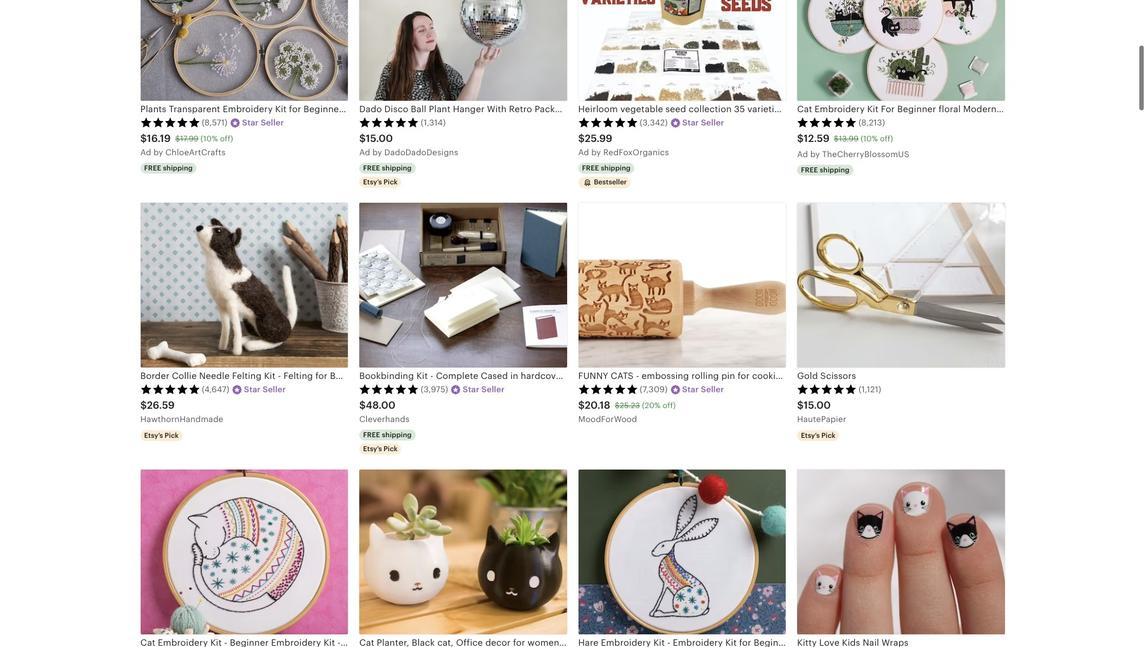 Task type: locate. For each thing, give the bounding box(es) containing it.
y inside $ 16.19 $ 17.99 (10% off) a d b y chloeartcrafts
[[159, 148, 163, 157]]

y inside '$ 12.59 $ 13.99 (10% off) a d b y thecherryblossomus'
[[816, 150, 820, 159]]

2 (10% from the left
[[861, 134, 878, 143]]

5 out of 5 stars image down the gold scissors
[[798, 384, 857, 394]]

gold scissors image
[[798, 203, 1005, 368]]

free shipping down $ 16.19 $ 17.99 (10% off) a d b y chloeartcrafts in the left of the page
[[144, 164, 193, 172]]

pick down $ 15.00 a d b y dadodadodesigns
[[384, 178, 398, 186]]

$ for $ 12.59 $ 13.99 (10% off) a d b y thecherryblossomus
[[798, 133, 804, 145]]

off)
[[220, 134, 233, 143], [880, 134, 894, 143], [663, 401, 676, 410]]

b inside $ 16.19 $ 17.99 (10% off) a d b y chloeartcrafts
[[154, 148, 159, 157]]

hawthornhandmade
[[140, 415, 223, 424]]

etsy's
[[363, 178, 382, 186], [144, 432, 163, 439], [801, 432, 820, 439], [363, 445, 382, 453]]

0 horizontal spatial 15.00
[[366, 133, 393, 145]]

1 horizontal spatial off)
[[663, 401, 676, 410]]

b down dado on the left
[[373, 148, 378, 157]]

star right "(3,342)"
[[683, 118, 699, 127]]

5 out of 5 stars image up 25.99
[[579, 117, 638, 127]]

shipping up bestseller
[[601, 164, 631, 172]]

d down 16.19
[[146, 148, 151, 157]]

etsy's down 26.59 on the left
[[144, 432, 163, 439]]

(10%
[[201, 134, 218, 143], [861, 134, 878, 143]]

y
[[159, 148, 163, 157], [378, 148, 382, 157], [597, 148, 601, 157], [816, 150, 820, 159]]

1 vertical spatial 15.00
[[804, 400, 831, 412]]

retro
[[509, 104, 532, 114]]

etsy's pick
[[363, 178, 398, 186], [144, 432, 179, 439], [801, 432, 836, 439], [363, 445, 398, 453]]

y down 12.59
[[816, 150, 820, 159]]

(3,342)
[[640, 118, 668, 127]]

5 out of 5 stars image up 16.19
[[140, 117, 200, 127]]

gold scissors
[[798, 371, 857, 381]]

free shipping down $ 15.00 a d b y dadodadodesigns
[[363, 164, 412, 172]]

seller right the (3,975) in the bottom left of the page
[[482, 385, 505, 394]]

$ 16.19 $ 17.99 (10% off) a d b y chloeartcrafts
[[140, 133, 233, 157]]

shipping down cleverhands
[[382, 431, 412, 439]]

d down 25.99
[[584, 148, 589, 157]]

d
[[146, 148, 151, 157], [365, 148, 370, 157], [584, 148, 589, 157], [803, 150, 808, 159]]

free shipping down 12.59
[[801, 166, 850, 174]]

free shipping for 15.00
[[363, 164, 412, 172]]

(10% for 16.19
[[201, 134, 218, 143]]

$ for $ 26.59 hawthornhandmade
[[140, 400, 147, 412]]

a inside $ 16.19 $ 17.99 (10% off) a d b y chloeartcrafts
[[140, 148, 146, 157]]

5 out of 5 stars image up 26.59 on the left
[[140, 384, 200, 394]]

cat embroidery kit - beginner embroidery kit - dmc embroidery kit - cat embroidery pattern - embroidery hoop kit - embroidery craft kit image
[[140, 470, 348, 635]]

b down 16.19
[[154, 148, 159, 157]]

seller right "(3,342)"
[[701, 118, 725, 127]]

25.99
[[585, 133, 613, 145]]

0 horizontal spatial (10%
[[201, 134, 218, 143]]

$ inside $ 26.59 hawthornhandmade
[[140, 400, 147, 412]]

5 out of 5 stars image up 20.18
[[579, 384, 638, 394]]

star seller right "(3,342)"
[[683, 118, 725, 127]]

off) for 16.19
[[220, 134, 233, 143]]

5 out of 5 stars image up 48.00
[[359, 384, 419, 394]]

y left dadodadodesigns
[[378, 148, 382, 157]]

5 out of 5 stars image up 12.59
[[798, 117, 857, 127]]

star seller right (8,571)
[[242, 118, 284, 127]]

$ inside $ 15.00 hautepapier
[[798, 400, 804, 412]]

d inside '$ 12.59 $ 13.99 (10% off) a d b y thecherryblossomus'
[[803, 150, 808, 159]]

dado disco ball plant hanger with retro packaging.
[[359, 104, 582, 114]]

heirloom vegetable seed collection 35 varieties now with over 15,000+ seeds seed bank seed vault heirloom seeds vegetable seeds seed kit image
[[579, 0, 786, 101]]

2 horizontal spatial off)
[[880, 134, 894, 143]]

1 (10% from the left
[[201, 134, 218, 143]]

(10% down (8,571)
[[201, 134, 218, 143]]

d down 12.59
[[803, 150, 808, 159]]

15.00 up hautepapier
[[804, 400, 831, 412]]

$
[[140, 133, 147, 145], [359, 133, 366, 145], [579, 133, 585, 145], [798, 133, 804, 145], [175, 134, 180, 143], [834, 134, 839, 143], [140, 400, 147, 412], [359, 400, 366, 412], [579, 400, 585, 412], [798, 400, 804, 412], [615, 401, 620, 410]]

a inside '$ 12.59 $ 13.99 (10% off) a d b y thecherryblossomus'
[[798, 150, 803, 159]]

y inside $ 25.99 a d b y redfoxorganics
[[597, 148, 601, 157]]

funny cats - embossing rolling pin for cookies, embossed biscuits, christmas gift, mother's day gift, laser engraved, animal lover image
[[579, 203, 786, 368]]

15.00 down dado on the left
[[366, 133, 393, 145]]

moodforwood
[[579, 415, 637, 424]]

shipping down $ 15.00 a d b y dadodadodesigns
[[382, 164, 412, 172]]

b inside '$ 12.59 $ 13.99 (10% off) a d b y thecherryblossomus'
[[811, 150, 816, 159]]

(8,571)
[[202, 118, 228, 127]]

free shipping up bestseller
[[582, 164, 631, 172]]

15.00 for $ 15.00 hautepapier
[[804, 400, 831, 412]]

pick down 'hawthornhandmade'
[[165, 432, 179, 439]]

off) down (8,571)
[[220, 134, 233, 143]]

b down 25.99
[[592, 148, 597, 157]]

seller for 48.00
[[482, 385, 505, 394]]

1 horizontal spatial (10%
[[861, 134, 878, 143]]

$ inside $ 15.00 a d b y dadodadodesigns
[[359, 133, 366, 145]]

y down 25.99
[[597, 148, 601, 157]]

(1,121)
[[859, 385, 882, 394]]

disco
[[385, 104, 409, 114]]

off) inside $ 20.18 $ 25.23 (20% off) moodforwood
[[663, 401, 676, 410]]

star seller right the (3,975) in the bottom left of the page
[[463, 385, 505, 394]]

free shipping down cleverhands
[[363, 431, 412, 439]]

d down dado on the left
[[365, 148, 370, 157]]

off) inside $ 16.19 $ 17.99 (10% off) a d b y chloeartcrafts
[[220, 134, 233, 143]]

$ 15.00 hautepapier
[[798, 400, 847, 424]]

0 vertical spatial 15.00
[[366, 133, 393, 145]]

star right (8,571)
[[242, 118, 259, 127]]

free shipping
[[144, 164, 193, 172], [363, 164, 412, 172], [582, 164, 631, 172], [801, 166, 850, 174], [363, 431, 412, 439]]

bestseller
[[594, 178, 627, 186]]

a
[[140, 148, 146, 157], [359, 148, 365, 157], [579, 148, 584, 157], [798, 150, 803, 159]]

off) down (8,213)
[[880, 134, 894, 143]]

star
[[242, 118, 259, 127], [683, 118, 699, 127], [244, 385, 261, 394], [463, 385, 480, 394], [683, 385, 699, 394]]

15.00 inside $ 15.00 a d b y dadodadodesigns
[[366, 133, 393, 145]]

pick
[[384, 178, 398, 186], [165, 432, 179, 439], [822, 432, 836, 439], [384, 445, 398, 453]]

25.23
[[620, 401, 640, 410]]

star right the (3,975) in the bottom left of the page
[[463, 385, 480, 394]]

off) right (20%
[[663, 401, 676, 410]]

5 out of 5 stars image
[[140, 117, 200, 127], [359, 117, 419, 127], [579, 117, 638, 127], [798, 117, 857, 127], [140, 384, 200, 394], [359, 384, 419, 394], [579, 384, 638, 394], [798, 384, 857, 394]]

(10% inside '$ 12.59 $ 13.99 (10% off) a d b y thecherryblossomus'
[[861, 134, 878, 143]]

15.00
[[366, 133, 393, 145], [804, 400, 831, 412]]

etsy's down hautepapier
[[801, 432, 820, 439]]

$ inside $ 48.00 cleverhands
[[359, 400, 366, 412]]

5 out of 5 stars image for (4,647)
[[140, 384, 200, 394]]

shipping
[[163, 164, 193, 172], [382, 164, 412, 172], [601, 164, 631, 172], [820, 166, 850, 174], [382, 431, 412, 439]]

free up bestseller
[[582, 164, 599, 172]]

$ for $ 15.00 hautepapier
[[798, 400, 804, 412]]

kitty love kids nail wraps image
[[798, 470, 1005, 635]]

15.00 inside $ 15.00 hautepapier
[[804, 400, 831, 412]]

b
[[154, 148, 159, 157], [373, 148, 378, 157], [592, 148, 597, 157], [811, 150, 816, 159]]

free down $ 15.00 a d b y dadodadodesigns
[[363, 164, 380, 172]]

(7,309)
[[640, 385, 668, 394]]

etsy's pick down cleverhands
[[363, 445, 398, 453]]

etsy's down $ 15.00 a d b y dadodadodesigns
[[363, 178, 382, 186]]

$ inside $ 25.99 a d b y redfoxorganics
[[579, 133, 585, 145]]

hare embroidery kit - embroidery kit for beginners - hare embroidery pattern - hare craft kit - wildlife embroidery kit - learn embroidery image
[[579, 470, 786, 635]]

plants transparent embroidery kit for beginner,flower diy kit, beginner hand embroidery full kit ,diy start up embroidery set with pattern image
[[140, 0, 348, 101]]

12.59
[[804, 133, 830, 145]]

1 horizontal spatial 15.00
[[804, 400, 831, 412]]

off) inside '$ 12.59 $ 13.99 (10% off) a d b y thecherryblossomus'
[[880, 134, 894, 143]]

(10% up thecherryblossomus
[[861, 134, 878, 143]]

b down 12.59
[[811, 150, 816, 159]]

star right (4,647)
[[244, 385, 261, 394]]

seller
[[261, 118, 284, 127], [701, 118, 725, 127], [263, 385, 286, 394], [482, 385, 505, 394], [701, 385, 724, 394]]

(10% inside $ 16.19 $ 17.99 (10% off) a d b y chloeartcrafts
[[201, 134, 218, 143]]

0 horizontal spatial off)
[[220, 134, 233, 143]]

free down cleverhands
[[363, 431, 380, 439]]

free
[[144, 164, 161, 172], [363, 164, 380, 172], [582, 164, 599, 172], [801, 166, 818, 174], [363, 431, 380, 439]]

y down 16.19
[[159, 148, 163, 157]]

packaging.
[[535, 104, 582, 114]]

star seller
[[242, 118, 284, 127], [683, 118, 725, 127], [244, 385, 286, 394], [463, 385, 505, 394], [683, 385, 724, 394]]

star seller for 48.00
[[463, 385, 505, 394]]

etsy's pick down hautepapier
[[801, 432, 836, 439]]

5 out of 5 stars image down disco
[[359, 117, 419, 127]]

star seller right (4,647)
[[244, 385, 286, 394]]

redfoxorganics
[[604, 148, 669, 157]]

etsy's pick down 'hawthornhandmade'
[[144, 432, 179, 439]]

15.00 for $ 15.00 a d b y dadodadodesigns
[[366, 133, 393, 145]]

$ for $ 48.00 cleverhands
[[359, 400, 366, 412]]

seller right (4,647)
[[263, 385, 286, 394]]

$ 25.99 a d b y redfoxorganics
[[579, 133, 669, 157]]

a inside $ 15.00 a d b y dadodadodesigns
[[359, 148, 365, 157]]



Task type: vqa. For each thing, say whether or not it's contained in the screenshot.
the 5 out of 5 stars image corresponding to (3,342)
yes



Task type: describe. For each thing, give the bounding box(es) containing it.
$ 20.18 $ 25.23 (20% off) moodforwood
[[579, 400, 676, 424]]

star for 48.00
[[463, 385, 480, 394]]

(1,314)
[[421, 118, 446, 127]]

star right (7,309)
[[683, 385, 699, 394]]

y inside $ 15.00 a d b y dadodadodesigns
[[378, 148, 382, 157]]

star seller for 25.99
[[683, 118, 725, 127]]

free down 16.19
[[144, 164, 161, 172]]

star seller right (7,309)
[[683, 385, 724, 394]]

seller right (8,571)
[[261, 118, 284, 127]]

b inside $ 15.00 a d b y dadodadodesigns
[[373, 148, 378, 157]]

shipping for 48.00
[[382, 431, 412, 439]]

dado
[[359, 104, 382, 114]]

$ 26.59 hawthornhandmade
[[140, 400, 223, 424]]

$ 15.00 a d b y dadodadodesigns
[[359, 133, 458, 157]]

5 out of 5 stars image for (7,309)
[[579, 384, 638, 394]]

bookbinding kit - complete cased in hardcover journal bookbinding diy craft kit with tools, supplies and instruction book image
[[359, 203, 567, 368]]

free for 15.00
[[363, 164, 380, 172]]

chloeartcrafts
[[166, 148, 226, 157]]

star for 25.99
[[683, 118, 699, 127]]

free for 48.00
[[363, 431, 380, 439]]

free for 25.99
[[582, 164, 599, 172]]

d inside $ 25.99 a d b y redfoxorganics
[[584, 148, 589, 157]]

cleverhands
[[359, 415, 410, 424]]

etsy's pick down $ 15.00 a d b y dadodadodesigns
[[363, 178, 398, 186]]

hautepapier
[[798, 415, 847, 424]]

$ for $ 20.18 $ 25.23 (20% off) moodforwood
[[579, 400, 585, 412]]

shipping down '$ 12.59 $ 13.99 (10% off) a d b y thecherryblossomus' on the top right
[[820, 166, 850, 174]]

5 out of 5 stars image for (8,213)
[[798, 117, 857, 127]]

free down 12.59
[[801, 166, 818, 174]]

$ for $ 25.99 a d b y redfoxorganics
[[579, 133, 585, 145]]

5 out of 5 stars image for (1,314)
[[359, 117, 419, 127]]

(3,975)
[[421, 385, 448, 394]]

scissors
[[821, 371, 857, 381]]

26.59
[[147, 400, 175, 412]]

pick down hautepapier
[[822, 432, 836, 439]]

$ for $ 15.00 a d b y dadodadodesigns
[[359, 133, 366, 145]]

(20%
[[642, 401, 661, 410]]

48.00
[[366, 400, 396, 412]]

plant
[[429, 104, 451, 114]]

shipping for 15.00
[[382, 164, 412, 172]]

20.18
[[585, 400, 611, 412]]

dadodadodesigns
[[385, 148, 458, 157]]

border collie needle felting kit - felting for beginners - learn to needle felt - british wool needle felting kit - dog needle felting image
[[140, 203, 348, 368]]

etsy's down cleverhands
[[363, 445, 382, 453]]

shipping for 25.99
[[601, 164, 631, 172]]

b inside $ 25.99 a d b y redfoxorganics
[[592, 148, 597, 157]]

16.19
[[147, 133, 171, 145]]

$ for $ 16.19 $ 17.99 (10% off) a d b y chloeartcrafts
[[140, 133, 147, 145]]

ball
[[411, 104, 427, 114]]

5 out of 5 stars image for (1,121)
[[798, 384, 857, 394]]

star for 26.59
[[244, 385, 261, 394]]

5 out of 5 stars image for (3,975)
[[359, 384, 419, 394]]

pick down cleverhands
[[384, 445, 398, 453]]

(8,213)
[[859, 118, 885, 127]]

seller right (7,309)
[[701, 385, 724, 394]]

star seller for 26.59
[[244, 385, 286, 394]]

seller for 25.99
[[701, 118, 725, 127]]

$ 12.59 $ 13.99 (10% off) a d b y thecherryblossomus
[[798, 133, 910, 159]]

free shipping for 25.99
[[582, 164, 631, 172]]

cat planter, black cat, office decor for women, christmas gift, cubicle decor, cat gift, desk decor, cat lover gift,animal planter,cat lover image
[[359, 470, 567, 635]]

d inside $ 16.19 $ 17.99 (10% off) a d b y chloeartcrafts
[[146, 148, 151, 157]]

gold
[[798, 371, 818, 381]]

a inside $ 25.99 a d b y redfoxorganics
[[579, 148, 584, 157]]

5 out of 5 stars image for (3,342)
[[579, 117, 638, 127]]

5 out of 5 stars image for (8,571)
[[140, 117, 200, 127]]

$ 48.00 cleverhands
[[359, 400, 410, 424]]

off) for 12.59
[[880, 134, 894, 143]]

with
[[487, 104, 507, 114]]

seller for 26.59
[[263, 385, 286, 394]]

dado disco ball plant hanger with retro packaging. image
[[359, 0, 567, 101]]

(4,647)
[[202, 385, 230, 394]]

17.99
[[180, 134, 199, 143]]

thecherryblossomus
[[823, 150, 910, 159]]

d inside $ 15.00 a d b y dadodadodesigns
[[365, 148, 370, 157]]

13.99
[[839, 134, 859, 143]]

hanger
[[453, 104, 485, 114]]

cat embroidery kit for beginner floral modern plant hand embroidery kit with pattern full kit with needlepoint hoop diy craft kit image
[[798, 0, 1005, 101]]

(10% for 12.59
[[861, 134, 878, 143]]

shipping down chloeartcrafts
[[163, 164, 193, 172]]

free shipping for 48.00
[[363, 431, 412, 439]]



